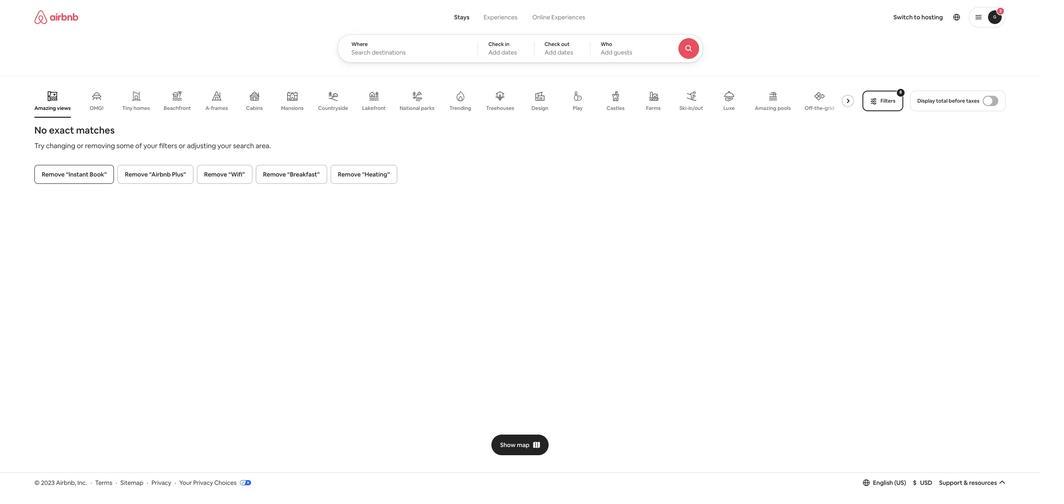Task type: locate. For each thing, give the bounding box(es) containing it.
dates down out
[[558, 49, 573, 56]]

1 dates from the left
[[502, 49, 517, 56]]

check left out
[[545, 41, 560, 48]]

dates inside check in add dates
[[502, 49, 517, 56]]

add inside check out add dates
[[545, 49, 556, 56]]

your privacy choices
[[180, 479, 237, 487]]

remove "heating" link
[[331, 165, 397, 184]]

your right of
[[144, 142, 158, 151]]

remove for remove "airbnb plus"
[[125, 171, 148, 179]]

changing
[[46, 142, 75, 151]]

pools
[[778, 105, 791, 112]]

dates for check out add dates
[[558, 49, 573, 56]]

0 horizontal spatial dates
[[502, 49, 517, 56]]

0 horizontal spatial check
[[489, 41, 504, 48]]

or right filters
[[179, 142, 185, 151]]

amazing for amazing pools
[[755, 105, 777, 112]]

3 add from the left
[[601, 49, 613, 56]]

privacy
[[152, 479, 171, 487], [193, 479, 213, 487]]

check
[[489, 41, 504, 48], [545, 41, 560, 48]]

experiences
[[484, 13, 518, 21], [552, 13, 585, 21]]

filters button
[[863, 91, 904, 111]]

0 horizontal spatial or
[[77, 142, 84, 151]]

your
[[180, 479, 192, 487]]

amazing left views
[[34, 105, 56, 112]]

remove "wifi" link
[[197, 165, 252, 184]]

remove "instant book"
[[42, 171, 107, 179]]

0 horizontal spatial privacy
[[152, 479, 171, 487]]

5 remove from the left
[[338, 171, 361, 179]]

inc.
[[77, 479, 87, 487]]

1 your from the left
[[144, 142, 158, 151]]

remove left "breakfast"
[[263, 171, 286, 179]]

where
[[352, 41, 368, 48]]

your privacy choices link
[[180, 479, 251, 488]]

terms
[[95, 479, 112, 487]]

display total before taxes
[[918, 98, 980, 105]]

1 add from the left
[[489, 49, 500, 56]]

2 or from the left
[[179, 142, 185, 151]]

·
[[90, 479, 92, 487], [116, 479, 117, 487], [147, 479, 148, 487], [175, 479, 176, 487]]

add inside check in add dates
[[489, 49, 500, 56]]

exact
[[49, 124, 74, 136]]

support & resources button
[[940, 480, 1006, 487]]

cabins
[[246, 105, 263, 112]]

remove inside "link"
[[42, 171, 65, 179]]

mansions
[[281, 105, 304, 112]]

remove for remove "breakfast"
[[263, 171, 286, 179]]

amazing left pools
[[755, 105, 777, 112]]

your
[[144, 142, 158, 151], [218, 142, 232, 151]]

1 experiences from the left
[[484, 13, 518, 21]]

1 horizontal spatial or
[[179, 142, 185, 151]]

experiences up in at the top
[[484, 13, 518, 21]]

experiences right online
[[552, 13, 585, 21]]

2 experiences from the left
[[552, 13, 585, 21]]

2 remove from the left
[[125, 171, 148, 179]]

who
[[601, 41, 613, 48]]

1 horizontal spatial add
[[545, 49, 556, 56]]

off-
[[805, 105, 815, 112]]

try changing or removing some of your filters or adjusting your search area.
[[34, 142, 271, 151]]

"airbnb
[[149, 171, 171, 179]]

1 privacy from the left
[[152, 479, 171, 487]]

"heating"
[[362, 171, 390, 179]]

0 horizontal spatial amazing
[[34, 105, 56, 112]]

check left in at the top
[[489, 41, 504, 48]]

dates inside check out add dates
[[558, 49, 573, 56]]

your left search
[[218, 142, 232, 151]]

1 check from the left
[[489, 41, 504, 48]]

castles
[[607, 105, 625, 112]]

online experiences link
[[525, 9, 593, 26]]

2 privacy from the left
[[193, 479, 213, 487]]

search
[[233, 142, 254, 151]]

· right terms
[[116, 479, 117, 487]]

tiny homes
[[122, 105, 150, 112]]

4 remove from the left
[[263, 171, 286, 179]]

remove left "instant
[[42, 171, 65, 179]]

2 check from the left
[[545, 41, 560, 48]]

1 horizontal spatial check
[[545, 41, 560, 48]]

beachfront
[[164, 105, 191, 112]]

support
[[940, 480, 963, 487]]

amazing
[[34, 105, 56, 112], [755, 105, 777, 112]]

stays button
[[448, 9, 477, 26]]

privacy right your
[[193, 479, 213, 487]]

remove "instant book" link
[[34, 165, 114, 184]]

· right inc. on the bottom
[[90, 479, 92, 487]]

add
[[489, 49, 500, 56], [545, 49, 556, 56], [601, 49, 613, 56]]

0 horizontal spatial your
[[144, 142, 158, 151]]

2 dates from the left
[[558, 49, 573, 56]]

1 horizontal spatial experiences
[[552, 13, 585, 21]]

check inside check in add dates
[[489, 41, 504, 48]]

of
[[135, 142, 142, 151]]

airbnb,
[[56, 479, 76, 487]]

map
[[517, 442, 530, 449]]

display
[[918, 98, 935, 105]]

area.
[[256, 142, 271, 151]]

· left your
[[175, 479, 176, 487]]

0 horizontal spatial add
[[489, 49, 500, 56]]

1 horizontal spatial amazing
[[755, 105, 777, 112]]

remove left "airbnb
[[125, 171, 148, 179]]

$
[[913, 480, 917, 487]]

book"
[[90, 171, 107, 179]]

show map
[[500, 442, 530, 449]]

support & resources
[[940, 480, 997, 487]]

1 or from the left
[[77, 142, 84, 151]]

in
[[505, 41, 510, 48]]

add down experiences button
[[489, 49, 500, 56]]

check out add dates
[[545, 41, 573, 56]]

luxe
[[724, 105, 735, 112]]

play
[[573, 105, 583, 112]]

or down no exact matches on the left of the page
[[77, 142, 84, 151]]

remove
[[42, 171, 65, 179], [125, 171, 148, 179], [204, 171, 227, 179], [263, 171, 286, 179], [338, 171, 361, 179]]

group
[[34, 84, 858, 118]]

add down who
[[601, 49, 613, 56]]

remove "heating"
[[338, 171, 390, 179]]

check in add dates
[[489, 41, 517, 56]]

or
[[77, 142, 84, 151], [179, 142, 185, 151]]

omg!
[[90, 105, 104, 112]]

1 horizontal spatial your
[[218, 142, 232, 151]]

who add guests
[[601, 41, 633, 56]]

· left privacy link
[[147, 479, 148, 487]]

to
[[914, 13, 921, 21]]

1 horizontal spatial privacy
[[193, 479, 213, 487]]

add down online experiences
[[545, 49, 556, 56]]

remove left "heating" on the top left of the page
[[338, 171, 361, 179]]

1 remove from the left
[[42, 171, 65, 179]]

1 horizontal spatial dates
[[558, 49, 573, 56]]

sitemap
[[120, 479, 143, 487]]

remove left "wifi"
[[204, 171, 227, 179]]

privacy left your
[[152, 479, 171, 487]]

frames
[[211, 105, 228, 112]]

2 add from the left
[[545, 49, 556, 56]]

0 horizontal spatial experiences
[[484, 13, 518, 21]]

countryside
[[318, 105, 348, 112]]

dates down in at the top
[[502, 49, 517, 56]]

a-frames
[[205, 105, 228, 112]]

2 horizontal spatial add
[[601, 49, 613, 56]]

display total before taxes button
[[910, 91, 1006, 111]]

switch
[[894, 13, 913, 21]]

stays
[[454, 13, 470, 21]]

None search field
[[337, 0, 727, 63]]

remove for remove "wifi"
[[204, 171, 227, 179]]

3 remove from the left
[[204, 171, 227, 179]]

dates for check in add dates
[[502, 49, 517, 56]]

check inside check out add dates
[[545, 41, 560, 48]]

choices
[[214, 479, 237, 487]]



Task type: describe. For each thing, give the bounding box(es) containing it.
english (us) button
[[863, 480, 907, 487]]

remove for remove "heating"
[[338, 171, 361, 179]]

profile element
[[606, 0, 1006, 34]]

guests
[[614, 49, 633, 56]]

before
[[949, 98, 966, 105]]

add for check in add dates
[[489, 49, 500, 56]]

national parks
[[400, 105, 435, 112]]

grid
[[825, 105, 835, 112]]

no exact matches
[[34, 124, 115, 136]]

add inside who add guests
[[601, 49, 613, 56]]

trending
[[450, 105, 471, 112]]

switch to hosting
[[894, 13, 943, 21]]

remove "airbnb plus" link
[[118, 165, 193, 184]]

total
[[937, 98, 948, 105]]

off-the-grid
[[805, 105, 835, 112]]

switch to hosting link
[[889, 8, 948, 26]]

homes
[[134, 105, 150, 112]]

group containing amazing views
[[34, 84, 858, 118]]

ski-
[[680, 105, 689, 112]]

amazing pools
[[755, 105, 791, 112]]

terms · sitemap · privacy ·
[[95, 479, 176, 487]]

resources
[[970, 480, 997, 487]]

filters
[[881, 98, 896, 105]]

show
[[500, 442, 516, 449]]

usd
[[920, 480, 933, 487]]

no
[[34, 124, 47, 136]]

remove for remove "instant book"
[[42, 171, 65, 179]]

2023
[[41, 479, 55, 487]]

remove "wifi"
[[204, 171, 245, 179]]

some
[[116, 142, 134, 151]]

national
[[400, 105, 420, 112]]

1 · from the left
[[90, 479, 92, 487]]

Where field
[[352, 49, 464, 56]]

experiences button
[[477, 9, 525, 26]]

online
[[533, 13, 550, 21]]

stays tab panel
[[337, 34, 727, 63]]

show map button
[[492, 435, 549, 456]]

views
[[57, 105, 71, 112]]

filters
[[159, 142, 177, 151]]

a-
[[205, 105, 211, 112]]

remove "breakfast" link
[[256, 165, 327, 184]]

2
[[1000, 8, 1002, 14]]

&
[[964, 480, 968, 487]]

experiences inside button
[[484, 13, 518, 21]]

"breakfast"
[[287, 171, 320, 179]]

hosting
[[922, 13, 943, 21]]

privacy link
[[152, 479, 171, 487]]

none search field containing stays
[[337, 0, 727, 63]]

farms
[[646, 105, 661, 112]]

amazing views
[[34, 105, 71, 112]]

adjusting
[[187, 142, 216, 151]]

online experiences
[[533, 13, 585, 21]]

english
[[873, 480, 893, 487]]

sitemap link
[[120, 479, 143, 487]]

4 · from the left
[[175, 479, 176, 487]]

amazing for amazing views
[[34, 105, 56, 112]]

english (us)
[[873, 480, 907, 487]]

tiny
[[122, 105, 133, 112]]

$ usd
[[913, 480, 933, 487]]

design
[[532, 105, 549, 112]]

ski-in/out
[[680, 105, 703, 112]]

© 2023 airbnb, inc. ·
[[34, 479, 92, 487]]

check for check out add dates
[[545, 41, 560, 48]]

"instant
[[66, 171, 88, 179]]

remove "airbnb plus"
[[125, 171, 186, 179]]

check for check in add dates
[[489, 41, 504, 48]]

2 button
[[969, 7, 1006, 28]]

©
[[34, 479, 40, 487]]

3 · from the left
[[147, 479, 148, 487]]

out
[[562, 41, 570, 48]]

add for check out add dates
[[545, 49, 556, 56]]

lakefront
[[362, 105, 386, 112]]

removing
[[85, 142, 115, 151]]

"wifi"
[[228, 171, 245, 179]]

what can we help you find? tab list
[[448, 9, 525, 26]]

treehouses
[[486, 105, 514, 112]]

2 · from the left
[[116, 479, 117, 487]]

2 your from the left
[[218, 142, 232, 151]]

try
[[34, 142, 45, 151]]



Task type: vqa. For each thing, say whether or not it's contained in the screenshot.
Remove "Breakfast"'s "Remove"
yes



